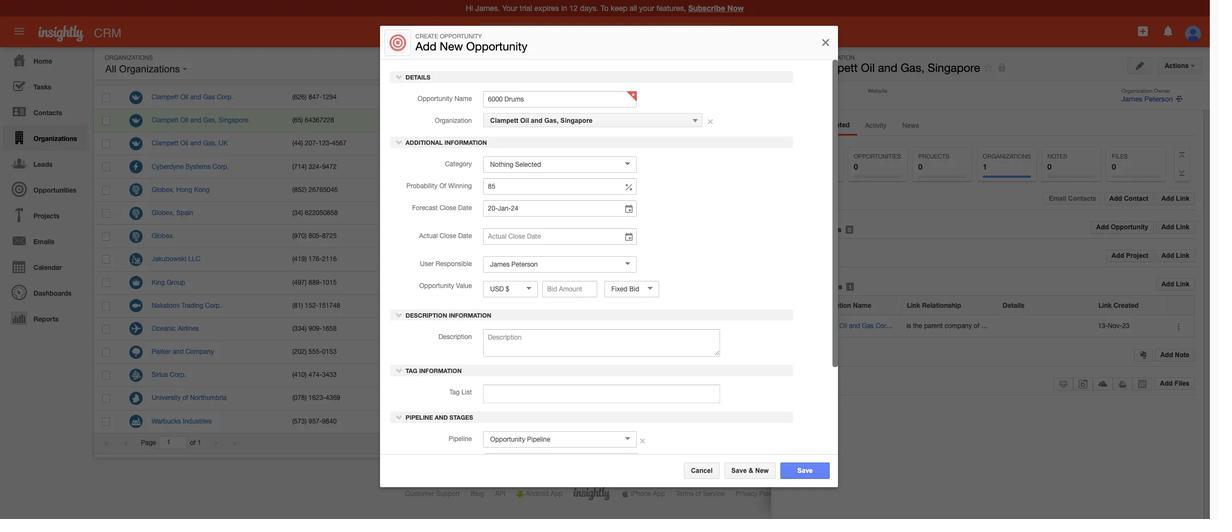 Task type: vqa. For each thing, say whether or not it's contained in the screenshot.


Task type: locate. For each thing, give the bounding box(es) containing it.
13- for 13-nov-23 import
[[1059, 173, 1069, 181]]

2 united kingdom from the top
[[855, 394, 903, 402]]

and up files 0
[[1123, 144, 1134, 152]]

2 horizontal spatial name
[[853, 301, 872, 309]]

import organizations and notes link
[[1050, 128, 1154, 136]]

row up is the parent company of clampett oil and gas, singapore
[[784, 296, 1195, 315]]

4 add link from the top
[[1162, 280, 1190, 288]]

2 united from the top
[[855, 140, 875, 147]]

1 save from the left
[[732, 467, 747, 475]]

new right create
[[440, 40, 463, 53]]

2 united states from the top
[[855, 163, 895, 170]]

0 vertical spatial all
[[491, 28, 500, 37]]

create opportunity add new opportunity
[[416, 33, 528, 53]]

files down note
[[1175, 380, 1190, 388]]

0 vertical spatial name
[[193, 71, 212, 79]]

(81) 152-151748
[[292, 302, 340, 309]]

1 horizontal spatial pipeline
[[449, 435, 472, 443]]

2 follow image from the top
[[996, 162, 1006, 173]]

follow image for 182-190 tai lin pai road
[[996, 185, 1006, 196]]

navigation containing home
[[0, 47, 88, 331]]

date for forecast close date
[[459, 204, 472, 212]]

follow image for 108 grasskamp parkway
[[996, 417, 1006, 427]]

row
[[94, 64, 1042, 85], [94, 86, 1042, 109], [94, 109, 1042, 132], [94, 132, 1042, 156], [94, 156, 1042, 179], [94, 179, 1042, 202], [94, 202, 1042, 225], [94, 225, 1042, 248], [94, 248, 1042, 271], [94, 271, 1042, 294], [94, 294, 1042, 318], [784, 296, 1195, 315], [784, 315, 1195, 337], [94, 318, 1042, 341], [94, 341, 1042, 364], [94, 364, 1042, 387], [94, 387, 1042, 410], [94, 410, 1042, 433]]

anchorage cell
[[565, 341, 706, 364]]

1 vertical spatial gas
[[862, 322, 874, 330]]

uk
[[219, 140, 228, 147]]

chevron down image
[[396, 311, 403, 318], [396, 366, 403, 374]]

road right oxford
[[464, 394, 480, 402]]

clampett oil and gas corp. link up clampett oil and gas, uk link at the left of page
[[152, 93, 239, 101]]

link for organizations's add link button
[[1177, 280, 1190, 288]]

13- inside cell
[[1098, 322, 1108, 330]]

× up the 'iphone app' link at bottom
[[640, 433, 647, 446]]

× button for pipeline
[[637, 431, 649, 448]]

billing for billing country
[[855, 71, 874, 79]]

2 horizontal spatial opportunities
[[854, 153, 901, 160]]

clampett oil and gas corp. link
[[152, 93, 239, 101], [811, 322, 898, 330]]

columbia cell
[[565, 410, 706, 433]]

2 date from the top
[[459, 232, 472, 240]]

0 vertical spatial globex,
[[152, 186, 175, 194]]

0 vertical spatial clampett oil and gas corp. link
[[152, 93, 239, 101]]

billing country
[[855, 71, 901, 79]]

1 united kingdom from the top
[[855, 140, 903, 147]]

2 united states cell from the top
[[847, 156, 988, 179]]

cyberdyne systems corp.
[[152, 163, 229, 170]]

6 united from the top
[[855, 394, 875, 402]]

row containing nakatomi trading corp.
[[94, 294, 1042, 318]]

(497) 889-1015 cell
[[284, 271, 425, 294]]

0 vertical spatial ×
[[708, 113, 714, 127]]

oil inside cell
[[1011, 322, 1018, 330]]

(34)
[[292, 209, 303, 217]]

cell
[[565, 86, 706, 109], [706, 86, 847, 109], [1015, 86, 1042, 109], [94, 109, 121, 132], [706, 109, 847, 132], [1015, 109, 1042, 132], [565, 132, 706, 156], [706, 132, 847, 156], [565, 156, 706, 179], [706, 156, 847, 179], [706, 179, 847, 202], [847, 179, 988, 202], [706, 202, 847, 225], [565, 225, 706, 248], [706, 225, 847, 248], [706, 248, 847, 271], [847, 248, 988, 271], [706, 271, 847, 294], [1015, 271, 1042, 294], [425, 294, 565, 318], [565, 294, 706, 318], [706, 294, 847, 318], [784, 315, 806, 337], [998, 315, 1093, 337], [425, 341, 565, 364], [847, 341, 988, 364], [1015, 341, 1042, 364], [847, 364, 988, 387], [565, 387, 706, 410], [847, 410, 988, 433], [1015, 410, 1042, 433]]

1 vertical spatial projects
[[34, 212, 60, 220]]

0 horizontal spatial pipeline
[[406, 414, 434, 421]]

0 inside opportunities 0
[[854, 162, 858, 171]]

new up organizations
[[1109, 59, 1122, 67]]

(81)
[[292, 302, 303, 309]]

gas down the japan
[[862, 322, 874, 330]]

0 vertical spatial gas
[[203, 93, 215, 101]]

sample_data link
[[1061, 203, 1096, 215]]

globex,
[[152, 186, 175, 194], [152, 209, 175, 217]]

3 billing from the left
[[714, 71, 733, 79]]

road inside 10 eunos road 8 cell
[[463, 116, 478, 124]]

clampett oil and gas, singapore link up clampett oil and gas, uk link at the left of page
[[152, 116, 254, 124]]

united states down activity link
[[855, 163, 895, 170]]

add files
[[1160, 380, 1190, 388]]

1 billing from the left
[[433, 71, 452, 79]]

4 states from the top
[[877, 325, 895, 332]]

1 horizontal spatial 13-
[[1098, 322, 1108, 330]]

3 follow image from the top
[[996, 209, 1006, 219]]

0 vertical spatial pipeline
[[406, 414, 434, 421]]

108 grasskamp parkway cell
[[425, 410, 565, 433]]

united states cell for 1000 escalon street
[[847, 86, 988, 109]]

road right pai
[[491, 186, 507, 194]]

2 horizontal spatial 23
[[1123, 322, 1130, 330]]

(65) 64367228 cell
[[284, 109, 425, 132]]

opportunity up 1000 escalon street cell at the top left of the page
[[467, 40, 528, 53]]

0 vertical spatial tag
[[406, 367, 418, 374]]

organizations
[[105, 54, 153, 61], [119, 64, 180, 75], [1088, 99, 1128, 107], [1080, 128, 1121, 136], [34, 134, 77, 143], [1080, 144, 1121, 152], [983, 153, 1031, 160], [795, 282, 843, 291]]

smartmerge down smartmerge organizations
[[1050, 99, 1086, 107]]

united states down billing country
[[855, 93, 895, 101]]

singapore up the uk
[[219, 116, 249, 124]]

0 horizontal spatial all
[[105, 64, 116, 75]]

corp.
[[217, 93, 233, 101], [213, 163, 229, 170], [205, 302, 222, 309], [876, 322, 893, 330], [170, 371, 186, 379]]

and for import organizations and notes
[[1122, 128, 1134, 136]]

add opportunity
[[1097, 223, 1149, 231]]

× button up the 'iphone app' link at bottom
[[637, 431, 649, 448]]

chevron down image left additional
[[396, 138, 403, 146]]

32 garona street cell
[[425, 156, 565, 179]]

2 states from the top
[[877, 163, 895, 170]]

montgomery cell
[[565, 318, 706, 341]]

23 for 13-nov-23 import
[[1083, 173, 1091, 181]]

close right actual
[[440, 232, 457, 240]]

(44) 207-123-4567
[[292, 140, 347, 147]]

1 vertical spatial united kingdom cell
[[847, 387, 988, 410]]

blog link
[[471, 490, 484, 498]]

(970) 805-8725 cell
[[284, 225, 425, 248]]

alley
[[476, 325, 490, 332]]

organizations link
[[3, 125, 88, 150], [795, 282, 843, 291]]

0 vertical spatial opportunities link
[[3, 176, 88, 202]]

notes down james peterson link
[[1136, 128, 1154, 136]]

is the parent company of clampett oil and gas, singapore cell
[[902, 315, 1079, 337]]

(419)
[[292, 255, 307, 263]]

notes down export
[[1048, 153, 1068, 160]]

1 follow image from the top
[[996, 93, 1006, 103]]

contract image
[[1177, 149, 1188, 161]]

row containing university of northumbria
[[94, 387, 1042, 410]]

row down novena
[[94, 132, 1042, 156]]

street up 1000 escalon street on the top left of the page
[[454, 71, 473, 79]]

hong up cordov?n
[[574, 186, 590, 194]]

nov- up organization tags
[[1069, 173, 1083, 181]]

app right the iphone
[[653, 490, 665, 498]]

billing left state
[[714, 71, 733, 79]]

street for escalon
[[475, 93, 492, 101]]

states
[[877, 93, 895, 101], [877, 163, 895, 170], [877, 232, 895, 240], [877, 325, 895, 332]]

(714) 324-9472 cell
[[284, 156, 425, 179]]

1 inside cell
[[433, 371, 437, 379]]

5 follow image from the top
[[996, 255, 1006, 265]]

2 horizontal spatial new
[[1109, 59, 1122, 67]]

japan cell
[[847, 294, 988, 318]]

app right android
[[551, 490, 563, 498]]

2 smartmerge from the top
[[1050, 99, 1086, 107]]

0 horizontal spatial × button
[[637, 431, 649, 448]]

None checkbox
[[102, 93, 111, 102], [102, 163, 111, 171], [102, 186, 111, 195], [102, 209, 111, 218], [102, 232, 111, 241], [102, 255, 111, 264], [102, 278, 111, 287], [102, 325, 111, 333], [102, 371, 111, 380], [102, 93, 111, 102], [102, 163, 111, 171], [102, 186, 111, 195], [102, 209, 111, 218], [102, 232, 111, 241], [102, 255, 111, 264], [102, 278, 111, 287], [102, 325, 111, 333], [102, 371, 111, 380]]

Forecast Close Date text field
[[484, 200, 637, 217]]

0 vertical spatial united kingdom cell
[[847, 132, 988, 156]]

23 inside cell
[[1123, 322, 1130, 330]]

description down 1121 jackson alley
[[439, 333, 472, 340]]

2 save from the left
[[798, 467, 813, 475]]

organizations link down contacts
[[3, 125, 88, 150]]

× for pipeline
[[640, 433, 647, 446]]

link for first add link button from the top
[[1177, 195, 1190, 203]]

0 vertical spatial close
[[440, 204, 457, 212]]

1 vertical spatial pipeline
[[449, 435, 472, 443]]

privacy
[[736, 490, 758, 498]]

0 vertical spatial new
[[440, 40, 463, 53]]

1 kong from the left
[[194, 186, 210, 194]]

spain cell
[[847, 202, 988, 225]]

company
[[945, 322, 972, 330]]

1 horizontal spatial clampett oil and gas corp. link
[[811, 322, 898, 330]]

export organizations and notes link
[[1050, 144, 1154, 152]]

row up cordov?n
[[94, 179, 1042, 202]]

globex, for globex, hong kong
[[152, 186, 175, 194]]

4 united from the top
[[855, 232, 875, 240]]

1 horizontal spatial hong
[[574, 186, 590, 194]]

android app
[[526, 490, 563, 498]]

8 follow image from the top
[[996, 417, 1006, 427]]

close for forecast
[[440, 204, 457, 212]]

0 vertical spatial and
[[1122, 128, 1134, 136]]

1 horizontal spatial organizations link
[[795, 282, 843, 291]]

3 united states from the top
[[855, 232, 895, 240]]

note
[[1175, 351, 1190, 359]]

0 vertical spatial description
[[406, 311, 448, 318]]

1 chevron down image from the top
[[396, 311, 403, 318]]

files down 'export organizations and notes'
[[1112, 153, 1128, 160]]

forecast close date
[[413, 204, 472, 212]]

4 united states cell from the top
[[847, 318, 988, 341]]

united states cell down link relationship
[[847, 318, 988, 341]]

1 horizontal spatial save
[[798, 467, 813, 475]]

owner
[[1154, 87, 1171, 94]]

1 vertical spatial opportunities
[[34, 186, 76, 194]]

1 vertical spatial and
[[1123, 144, 1134, 152]]

3 add link button from the top
[[1156, 250, 1196, 262]]

close down 190
[[440, 204, 457, 212]]

13-nov-23 import link
[[1050, 173, 1112, 181]]

0 horizontal spatial projects
[[34, 212, 60, 220]]

united kingdom cell
[[847, 132, 988, 156], [847, 387, 988, 410]]

states for 1121 jackson alley
[[877, 325, 895, 332]]

0 horizontal spatial new
[[440, 40, 463, 53]]

and for export organizations and notes
[[1123, 144, 1134, 152]]

1 kingdom from the top
[[877, 140, 903, 147]]

united states up australia
[[855, 232, 895, 240]]

chevron down image
[[396, 73, 403, 80], [396, 138, 403, 146], [396, 413, 403, 421]]

row up columbia at the left of the page
[[94, 387, 1042, 410]]

united states for 110 clyde gallagher street
[[855, 232, 895, 240]]

projects for projects 0
[[919, 153, 950, 160]]

save
[[732, 467, 747, 475], [798, 467, 813, 475]]

23 up organization tags
[[1083, 173, 1091, 181]]

corp. up the uk
[[217, 93, 233, 101]]

1 vertical spatial chevron down image
[[396, 366, 403, 374]]

2 app from the left
[[653, 490, 665, 498]]

(626) 847-1294 cell
[[284, 86, 425, 109]]

add project
[[1112, 252, 1149, 260]]

follow image for 15 oxford road
[[996, 394, 1006, 404]]

1
[[983, 162, 987, 171], [849, 283, 852, 290], [433, 371, 437, 379], [197, 439, 201, 447]]

1 chevron down image from the top
[[396, 73, 403, 80]]

23 for 13-nov-23
[[1123, 322, 1130, 330]]

columbia
[[574, 417, 602, 425]]

billing for billing city
[[573, 71, 593, 79]]

follow image for 32 garona street
[[996, 162, 1006, 173]]

date
[[459, 204, 472, 212], [459, 232, 472, 240]]

australia cell
[[847, 271, 988, 294]]

al cell
[[706, 318, 847, 341]]

cancel
[[691, 467, 713, 475]]

nov- inside 13-nov-23 cell
[[1108, 322, 1123, 330]]

row down anchorage
[[94, 364, 1042, 387]]

billing up website at right
[[855, 71, 874, 79]]

billing up 1000
[[433, 71, 452, 79]]

0 inside files 0
[[1112, 162, 1117, 171]]

forecast
[[413, 204, 438, 212]]

clampett oil and gas, singapore up website at right
[[811, 61, 981, 74]]

long
[[574, 255, 589, 263]]

row containing globex, spain
[[94, 202, 1042, 225]]

add contact link
[[1104, 193, 1154, 205]]

kingdom for road
[[877, 394, 903, 402]]

street right garona
[[466, 163, 483, 170]]

cyberdyne systems corp. link
[[152, 163, 235, 170]]

baltimore cell
[[565, 364, 706, 387]]

llc
[[188, 255, 200, 263]]

add link
[[1162, 195, 1190, 203], [1162, 223, 1190, 231], [1162, 252, 1190, 260], [1162, 280, 1190, 288]]

26765046
[[309, 186, 338, 194]]

opportunity down user responsible
[[420, 282, 455, 290]]

4 add link button from the top
[[1156, 278, 1196, 291]]

1 vertical spatial information
[[449, 311, 492, 318]]

billing for billing state
[[714, 71, 733, 79]]

1 horizontal spatial new
[[755, 467, 769, 475]]

and
[[1122, 128, 1134, 136], [1123, 144, 1134, 152], [435, 414, 448, 421]]

1000
[[433, 93, 448, 101]]

follow image for 18 barker street
[[996, 278, 1006, 288]]

(44)
[[292, 140, 303, 147]]

row down opportunity name text box
[[94, 109, 1042, 132]]

singapore down opportunity name text box
[[561, 117, 593, 124]]

notes left contract image on the top
[[1136, 144, 1154, 152]]

3 united from the top
[[855, 163, 875, 170]]

united states cell for 32 garona street
[[847, 156, 988, 179]]

2 spain from the left
[[855, 209, 872, 217]]

add inside button
[[1160, 380, 1173, 388]]

2 kong from the left
[[592, 186, 607, 194]]

2 globex, from the top
[[152, 209, 175, 217]]

1 vertical spatial new
[[1109, 59, 1122, 67]]

and up 'export organizations and notes'
[[1122, 128, 1134, 136]]

2 chevron down image from the top
[[396, 366, 403, 374]]

(852)
[[292, 186, 307, 194]]

add link button for add project
[[1156, 250, 1196, 262]]

5 united from the top
[[855, 325, 875, 332]]

iphone
[[631, 490, 651, 498]]

1 left arapahoe
[[433, 371, 437, 379]]

1 vertical spatial files
[[1175, 380, 1190, 388]]

sydney cell
[[565, 271, 706, 294]]

files
[[1112, 153, 1128, 160], [1175, 380, 1190, 388]]

pipeline
[[406, 414, 434, 421], [449, 435, 472, 443]]

1 right projects 0
[[983, 162, 987, 171]]

projects link
[[3, 202, 88, 228]]

1 vertical spatial description
[[439, 333, 472, 340]]

united states cell up 'news'
[[847, 86, 988, 109]]

2 add link button from the top
[[1156, 221, 1196, 234]]

(202)
[[292, 348, 307, 356]]

1 vertical spatial chevron down image
[[396, 138, 403, 146]]

Probability Of Winning text field
[[484, 178, 637, 195]]

clampett inside cell
[[982, 322, 1009, 330]]

0 horizontal spatial 13-
[[1059, 173, 1069, 181]]

4 follow image from the top
[[996, 232, 1006, 242]]

2 billing from the left
[[573, 71, 593, 79]]

× for organization
[[708, 113, 714, 127]]

tag for tag list
[[450, 388, 460, 396]]

states for 32 garona street
[[877, 163, 895, 170]]

0 horizontal spatial nov-
[[1069, 173, 1083, 181]]

0 horizontal spatial save
[[732, 467, 747, 475]]

(419) 176-2116 cell
[[284, 248, 425, 271]]

0 inside projects 0
[[919, 162, 923, 171]]

0 horizontal spatial clampett oil and gas, singapore
[[152, 116, 249, 124]]

new organization link
[[1102, 55, 1171, 71]]

navigation
[[0, 47, 88, 331]]

organization inside new organization link
[[1124, 59, 1164, 67]]

point
[[469, 371, 484, 379]]

your recent imports
[[1050, 158, 1123, 165]]

smartmerge organizations link
[[1050, 99, 1128, 107]]

singapore inside cell
[[1049, 322, 1079, 330]]

expand image
[[1177, 167, 1188, 179]]

0 horizontal spatial details
[[404, 73, 431, 80]]

states for 1000 escalon street
[[877, 93, 895, 101]]

23 down created
[[1123, 322, 1130, 330]]

row containing clampett oil and gas, singapore
[[94, 109, 1042, 132]]

13- down notes 0
[[1059, 173, 1069, 181]]

1 horizontal spatial spain
[[855, 209, 872, 217]]

4 united states from the top
[[855, 325, 895, 332]]

0 vertical spatial import
[[1059, 128, 1078, 136]]

united kingdom for woods
[[855, 140, 903, 147]]

(34) 622050858 cell
[[284, 202, 425, 225]]

tag for tag information
[[406, 367, 418, 374]]

organization image
[[782, 53, 804, 75]]

7 follow image from the top
[[996, 324, 1006, 335]]

2 vertical spatial opportunities
[[795, 225, 842, 234]]

notifications image
[[1162, 25, 1175, 38]]

nakatomi trading corp. link
[[152, 302, 227, 309]]

1 horizontal spatial files
[[1175, 380, 1190, 388]]

pipeline down 15
[[406, 414, 434, 421]]

opportunity right create
[[440, 33, 482, 40]]

link for add link button associated with add project
[[1177, 252, 1190, 260]]

chevron down image left tag information at the left of the page
[[396, 366, 403, 374]]

globex, up globex
[[152, 209, 175, 217]]

1 horizontal spatial organization name
[[811, 301, 872, 309]]

2 add link from the top
[[1162, 223, 1190, 231]]

0 inside notes 0
[[1048, 162, 1052, 171]]

1 vertical spatial organizations link
[[795, 282, 843, 291]]

clampett oil and gas corp. up clampett oil and gas, uk link at the left of page
[[152, 93, 233, 101]]

details up is the parent company of clampett oil and gas, singapore
[[1003, 301, 1025, 309]]

1 date from the top
[[459, 204, 472, 212]]

0153
[[322, 348, 337, 356]]

king group
[[152, 278, 185, 286]]

additional information
[[404, 139, 488, 146]]

4369
[[326, 394, 340, 402]]

add opportunity link
[[1091, 221, 1154, 234]]

1 inside organizations 1
[[983, 162, 987, 171]]

4 billing from the left
[[855, 71, 874, 79]]

1000 escalon street cell
[[425, 86, 565, 109]]

1 horizontal spatial clampett oil and gas corp.
[[811, 322, 893, 330]]

projects down "news" 'link'
[[919, 153, 950, 160]]

add link for organizations
[[1162, 280, 1190, 288]]

app for iphone app
[[653, 490, 665, 498]]

kong inside hong kong cell
[[592, 186, 607, 194]]

151748
[[319, 302, 340, 309]]

0 vertical spatial notes
[[1136, 128, 1154, 136]]

1 hong from the left
[[176, 186, 192, 194]]

1 vertical spatial date
[[459, 232, 472, 240]]

1 vertical spatial globex,
[[152, 209, 175, 217]]

description information
[[404, 311, 492, 318]]

sample_data
[[1063, 205, 1094, 212]]

None checkbox
[[102, 70, 110, 79], [102, 116, 111, 125], [102, 140, 111, 148], [102, 302, 111, 310], [102, 348, 111, 357], [102, 394, 111, 403], [102, 417, 111, 426], [102, 70, 110, 79], [102, 116, 111, 125], [102, 140, 111, 148], [102, 302, 111, 310], [102, 348, 111, 357], [102, 394, 111, 403], [102, 417, 111, 426]]

gas, inside cell
[[1033, 322, 1047, 330]]

follow image
[[984, 63, 994, 73], [996, 116, 1006, 126], [996, 139, 1006, 149], [996, 185, 1006, 196], [996, 278, 1006, 288], [996, 347, 1006, 358], [996, 371, 1006, 381], [996, 394, 1006, 404]]

winning
[[449, 182, 472, 190]]

link
[[1177, 195, 1190, 203], [1177, 223, 1190, 231], [1177, 252, 1190, 260], [1177, 280, 1190, 288], [907, 301, 921, 309], [1099, 301, 1112, 309]]

united for 32 garona street
[[855, 163, 875, 170]]

182-190 tai lin pai road cell
[[425, 179, 565, 202]]

date up 121 warbler crossing
[[459, 232, 472, 240]]

2 vertical spatial information
[[420, 367, 462, 374]]

additional
[[406, 139, 443, 146]]

actual
[[420, 232, 438, 240]]

1 vertical spatial smartmerge
[[1050, 99, 1086, 107]]

1 horizontal spatial tag
[[450, 388, 460, 396]]

save for save & new
[[732, 467, 747, 475]]

3 united states cell from the top
[[847, 225, 988, 248]]

(078) 1623-4369 cell
[[284, 387, 425, 410]]

1 horizontal spatial × button
[[708, 113, 714, 127]]

1 vertical spatial organization name
[[811, 301, 872, 309]]

chevron down image left description information
[[396, 311, 403, 318]]

follow image for 23 druid woods
[[996, 139, 1006, 149]]

add
[[416, 40, 437, 53], [1110, 195, 1123, 203], [1162, 195, 1175, 203], [1097, 223, 1109, 231], [1162, 223, 1175, 231], [1112, 252, 1125, 260], [1162, 252, 1175, 260], [1162, 280, 1175, 288], [1161, 351, 1174, 359], [1160, 380, 1173, 388]]

follow image for 110 clyde gallagher street
[[996, 232, 1006, 242]]

1 united states cell from the top
[[847, 86, 988, 109]]

1 vertical spatial ×
[[640, 433, 647, 446]]

1 horizontal spatial app
[[653, 490, 665, 498]]

singapore left 13-nov-23
[[1049, 322, 1079, 330]]

globex, down cyberdyne
[[152, 186, 175, 194]]

Opportunity Name text field
[[484, 91, 637, 107]]

2 close from the top
[[440, 232, 457, 240]]

save up data
[[798, 467, 813, 475]]

opportunity down add contact link
[[1111, 223, 1149, 231]]

0 vertical spatial road
[[463, 116, 478, 124]]

united kingdom cell for 15 oxford road
[[847, 387, 988, 410]]

and
[[878, 61, 898, 74], [190, 93, 201, 101], [190, 116, 201, 124], [531, 117, 543, 124], [190, 140, 201, 147], [849, 322, 861, 330], [1020, 322, 1031, 330], [173, 348, 184, 356]]

23 inside cell
[[433, 140, 440, 147]]

united states cell up "australia" cell
[[847, 225, 988, 248]]

0 horizontal spatial clampett oil and gas corp. link
[[152, 93, 239, 101]]

united states cell
[[847, 86, 988, 109], [847, 156, 988, 179], [847, 225, 988, 248], [847, 318, 988, 341]]

all inside organizations all organizations
[[105, 64, 116, 75]]

buckinghamshire cell
[[706, 387, 847, 410]]

hong down cyberdyne systems corp. on the left top of the page
[[176, 186, 192, 194]]

6 follow image from the top
[[996, 301, 1006, 312]]

singapore left refresh list icon
[[928, 61, 981, 74]]

3 states from the top
[[877, 232, 895, 240]]

1 globex, from the top
[[152, 186, 175, 194]]

spain down globex, hong kong link
[[176, 209, 193, 217]]

group
[[167, 278, 185, 286]]

united states cell for 110 clyde gallagher street
[[847, 225, 988, 248]]

actual close date
[[420, 232, 472, 240]]

api link
[[495, 490, 506, 498]]

row down relationship
[[784, 315, 1195, 337]]

0 vertical spatial organizations link
[[3, 125, 88, 150]]

privacy policy
[[736, 490, 777, 498]]

gas up clampett oil and gas, uk link at the left of page
[[203, 93, 215, 101]]

0 vertical spatial smartmerge
[[1050, 83, 1093, 90]]

is the parent company of clampett oil and gas, singapore
[[907, 322, 1079, 330]]

of right 'university'
[[183, 394, 188, 402]]

row up hong kong
[[94, 156, 1042, 179]]

s
[[1052, 205, 1056, 212]]

1 vertical spatial road
[[491, 186, 507, 194]]

2 vertical spatial chevron down image
[[396, 413, 403, 421]]

2 kingdom from the top
[[877, 394, 903, 402]]

0 vertical spatial kingdom
[[877, 140, 903, 147]]

files inside button
[[1175, 380, 1190, 388]]

row group
[[94, 86, 1042, 433]]

chevron down image left 108
[[396, 413, 403, 421]]

1 united from the top
[[855, 93, 875, 101]]

(573) 957-9840 cell
[[284, 410, 425, 433]]

follow image for 1121 jackson alley
[[996, 324, 1006, 335]]

0 vertical spatial chevron down image
[[396, 311, 403, 318]]

(334)
[[292, 325, 307, 332]]

road for 15 oxford road
[[464, 394, 480, 402]]

smartmerge for smartmerge organizations
[[1050, 83, 1093, 90]]

0 horizontal spatial ×
[[640, 433, 647, 446]]

follow image
[[996, 93, 1006, 103], [996, 162, 1006, 173], [996, 209, 1006, 219], [996, 232, 1006, 242], [996, 255, 1006, 265], [996, 301, 1006, 312], [996, 324, 1006, 335], [996, 417, 1006, 427]]

1623-
[[309, 394, 326, 402]]

row down long
[[94, 271, 1042, 294]]

2 vertical spatial road
[[464, 394, 480, 402]]

1 smartmerge from the top
[[1050, 83, 1093, 90]]

1 vertical spatial 13-
[[1098, 322, 1108, 330]]

university of northumbria
[[152, 394, 227, 402]]

0 vertical spatial opportunities
[[854, 153, 901, 160]]

dialog
[[380, 26, 838, 519]]

1 vertical spatial import
[[1093, 173, 1112, 181]]

clampett oil and gas, singapore link down opportunity name text box
[[484, 113, 703, 127]]

0 horizontal spatial 23
[[433, 140, 440, 147]]

tasks link
[[3, 73, 88, 99]]

information up 15
[[420, 367, 462, 374]]

1121 jackson alley cell
[[425, 318, 565, 341]]

121 warbler crossing cell
[[425, 248, 565, 271]]

terms of service
[[676, 490, 725, 498]]

row containing globex
[[94, 225, 1042, 248]]

3 chevron down image from the top
[[396, 413, 403, 421]]

3 add link from the top
[[1162, 252, 1190, 260]]

1 vertical spatial name
[[455, 95, 472, 102]]

billing left 'city'
[[573, 71, 593, 79]]

airlines
[[178, 325, 199, 332]]

1 horizontal spatial ×
[[708, 113, 714, 127]]

description for description
[[439, 333, 472, 340]]

row down sydney
[[94, 294, 1042, 318]]

road inside 15 oxford road "cell"
[[464, 394, 480, 402]]

0 vertical spatial projects
[[919, 153, 950, 160]]

follow image for 1 arapahoe point
[[996, 371, 1006, 381]]

street right barker
[[463, 278, 481, 286]]

united states down the japan
[[855, 325, 895, 332]]

street down avda. los llanos 34 cell
[[495, 232, 512, 240]]

record permissions image
[[997, 61, 1007, 74]]

18 barker street cell
[[425, 271, 565, 294]]

1 arapahoe point cell
[[425, 364, 565, 387]]

opportunity up '10'
[[418, 95, 453, 102]]

link for add opportunity's add link button
[[1177, 223, 1190, 231]]

0 vertical spatial organization name
[[151, 71, 212, 79]]

1 close from the top
[[440, 204, 457, 212]]

1294
[[322, 93, 337, 101]]

2 hong from the left
[[574, 186, 590, 194]]

1 vertical spatial tag
[[450, 388, 460, 396]]

billing city
[[573, 71, 607, 79]]

row up long
[[94, 225, 1042, 248]]

information up category
[[445, 139, 488, 146]]

1 horizontal spatial clampett oil and gas, singapore link
[[484, 113, 703, 127]]

2 united kingdom cell from the top
[[847, 387, 988, 410]]

1 vertical spatial 23
[[1083, 173, 1091, 181]]

and down 15
[[435, 414, 448, 421]]

1 vertical spatial close
[[440, 232, 457, 240]]

1 vertical spatial nov-
[[1108, 322, 1123, 330]]

0 vertical spatial united kingdom
[[855, 140, 903, 147]]

avda. los llanos 34 cell
[[425, 202, 565, 225]]

organization owner james peterson
[[1122, 87, 1173, 103]]

13- down link created
[[1098, 322, 1108, 330]]

1 united kingdom cell from the top
[[847, 132, 988, 156]]

2 chevron down image from the top
[[396, 138, 403, 146]]

street for barker
[[463, 278, 481, 286]]

nov- down link created
[[1108, 322, 1123, 330]]

states left is
[[877, 325, 895, 332]]

street right escalon
[[475, 93, 492, 101]]

0 horizontal spatial kong
[[194, 186, 210, 194]]

ak cell
[[706, 341, 847, 364]]

1 app from the left
[[551, 490, 563, 498]]

of 1
[[190, 439, 201, 447]]

1 states from the top
[[877, 93, 895, 101]]

projects for projects
[[34, 212, 60, 220]]

1 united states from the top
[[855, 93, 895, 101]]



Task type: describe. For each thing, give the bounding box(es) containing it.
clampett down close image
[[811, 61, 858, 74]]

182-
[[433, 186, 447, 194]]

globex
[[152, 232, 173, 240]]

(970)
[[292, 232, 307, 240]]

Search all data.... text field
[[514, 23, 730, 43]]

2 horizontal spatial clampett oil and gas, singapore
[[811, 61, 981, 74]]

united for 1000 escalon street
[[855, 93, 875, 101]]

chevron down image for probability of winning
[[396, 138, 403, 146]]

lin
[[469, 186, 478, 194]]

0 vertical spatial information
[[445, 139, 488, 146]]

opportunities inside navigation
[[34, 186, 76, 194]]

0 horizontal spatial organization name
[[151, 71, 212, 79]]

jakubowski
[[152, 255, 187, 263]]

1 arapahoe point
[[433, 371, 484, 379]]

9840
[[322, 417, 337, 425]]

customer support
[[405, 490, 460, 498]]

chevron down image for description
[[396, 311, 403, 318]]

corp. left is
[[876, 322, 893, 330]]

13-nov-23 cell
[[1093, 315, 1168, 337]]

clampett up ak cell
[[811, 322, 838, 330]]

row up opportunity name text box
[[94, 64, 1042, 85]]

(65)
[[292, 116, 303, 124]]

of down industries
[[190, 439, 196, 447]]

row containing cyberdyne systems corp.
[[94, 156, 1042, 179]]

related
[[826, 121, 850, 129]]

add link for add project
[[1162, 252, 1190, 260]]

create
[[416, 33, 439, 40]]

llanos
[[464, 209, 481, 217]]

united for 1121 jackson alley
[[855, 325, 875, 332]]

(44) 207-123-4567 cell
[[284, 132, 425, 156]]

1 horizontal spatial opportunities
[[795, 225, 842, 234]]

date field image
[[625, 204, 634, 215]]

× button for organization
[[708, 113, 714, 127]]

united kingdom cell for 23 druid woods
[[847, 132, 988, 156]]

1 vertical spatial clampett oil and gas corp. link
[[811, 322, 898, 330]]

110 clyde gallagher street cell
[[425, 225, 565, 248]]

close image
[[821, 36, 832, 50]]

addendum
[[838, 490, 871, 498]]

organizations all organizations
[[105, 54, 183, 75]]

united states cell for 1121 jackson alley
[[847, 318, 988, 341]]

date field image
[[625, 232, 634, 243]]

corp. right 'trading'
[[205, 302, 222, 309]]

nov- for 13-nov-23 import
[[1069, 173, 1083, 181]]

billing for billing street
[[433, 71, 452, 79]]

save & new button
[[725, 463, 776, 479]]

10 eunos road 8 cell
[[425, 109, 565, 132]]

23 druid woods cell
[[425, 132, 565, 156]]

new inside button
[[755, 467, 769, 475]]

row containing king group
[[94, 271, 1042, 294]]

1 left australia
[[849, 283, 852, 290]]

(202) 555-0153 cell
[[284, 341, 425, 364]]

information for description
[[449, 311, 492, 318]]

warbucks industries
[[152, 417, 212, 425]]

nov- for 13-nov-23
[[1108, 322, 1123, 330]]

add note link
[[1155, 349, 1196, 362]]

13-nov-23
[[1098, 322, 1130, 330]]

1000 escalon street
[[433, 93, 492, 101]]

1 spain from the left
[[176, 209, 193, 217]]

information for tag list
[[420, 367, 462, 374]]

0 horizontal spatial clampett oil and gas corp.
[[152, 93, 233, 101]]

buckinghamshire
[[715, 394, 765, 402]]

import organizations and notes
[[1057, 128, 1154, 136]]

0 horizontal spatial name
[[193, 71, 212, 79]]

recent
[[1069, 158, 1094, 165]]

0 vertical spatial details
[[404, 73, 431, 80]]

australia
[[855, 278, 881, 286]]

description for description information
[[406, 311, 448, 318]]

add inside create opportunity add new opportunity
[[416, 40, 437, 53]]

baltimore
[[574, 371, 602, 379]]

app for android app
[[551, 490, 563, 498]]

project
[[1127, 252, 1149, 260]]

add link for add opportunity
[[1162, 223, 1190, 231]]

row containing parker and company
[[94, 341, 1042, 364]]

108
[[433, 417, 444, 425]]

united for 15 oxford road
[[855, 394, 875, 402]]

follow image for 1000 escalon street
[[996, 93, 1006, 103]]

show sidebar image
[[1076, 59, 1083, 67]]

(714)
[[292, 163, 307, 170]]

date for actual close date
[[459, 232, 472, 240]]

long beach cell
[[565, 248, 706, 271]]

actions
[[1165, 62, 1191, 70]]

value
[[457, 282, 472, 290]]

row containing warbucks industries
[[94, 410, 1042, 433]]

policy
[[759, 490, 777, 498]]

2 vertical spatial name
[[853, 301, 872, 309]]

street for garona
[[466, 163, 483, 170]]

arapahoe
[[439, 371, 467, 379]]

smartmerge organizations
[[1050, 83, 1145, 90]]

nakatomi
[[152, 302, 180, 309]]

close for actual
[[440, 232, 457, 240]]

relationship
[[922, 301, 962, 309]]

escalon
[[450, 93, 473, 101]]

road for 10 eunos road 8
[[463, 116, 478, 124]]

909-
[[309, 325, 322, 332]]

opportunity name
[[418, 95, 472, 102]]

hong kong cell
[[565, 179, 706, 202]]

opportunity value
[[420, 282, 472, 290]]

parker and company
[[152, 348, 214, 356]]

add link button for add opportunity
[[1156, 221, 1196, 234]]

percent field image
[[625, 182, 634, 193]]

organization inside organization owner james peterson
[[1122, 87, 1153, 94]]

processing
[[804, 490, 837, 498]]

1121
[[433, 325, 448, 332]]

0 horizontal spatial clampett oil and gas, singapore link
[[152, 116, 254, 124]]

mo cell
[[706, 410, 847, 433]]

of inside cell
[[974, 322, 980, 330]]

pipeline for pipeline and stages
[[406, 414, 434, 421]]

follow image for 121 warbler crossing
[[996, 255, 1006, 265]]

1 add link from the top
[[1162, 195, 1190, 203]]

34
[[483, 209, 491, 217]]

(334) 909-1658 cell
[[284, 318, 425, 341]]

hong inside cell
[[574, 186, 590, 194]]

clampett up cyberdyne
[[152, 140, 179, 147]]

states for 110 clyde gallagher street
[[877, 232, 895, 240]]

novena
[[574, 116, 596, 124]]

Description text field
[[484, 329, 721, 356]]

projects 0
[[919, 153, 950, 171]]

(81) 152-151748 cell
[[284, 294, 425, 318]]

chevron down image for organization
[[396, 73, 403, 80]]

clampett down all organizations button
[[152, 93, 179, 101]]

0 horizontal spatial files
[[1112, 153, 1128, 160]]

13-nov-23 import
[[1057, 173, 1112, 181]]

and inside cell
[[1020, 322, 1031, 330]]

corp. right systems
[[213, 163, 229, 170]]

(497) 889-1015
[[292, 278, 337, 286]]

row containing clampett oil and gas, uk
[[94, 132, 1042, 156]]

refresh list image
[[987, 59, 998, 67]]

notes for import organizations and notes
[[1136, 128, 1154, 136]]

chevron down image for tag list
[[396, 366, 403, 374]]

smartmerge organizations
[[1050, 99, 1128, 107]]

terms
[[676, 490, 694, 498]]

globex, for globex, spain
[[152, 209, 175, 217]]

leads link
[[3, 150, 88, 176]]

state
[[735, 71, 752, 79]]

md cell
[[706, 364, 847, 387]]

(852) 26765046 cell
[[284, 179, 425, 202]]

121
[[433, 255, 444, 263]]

1 horizontal spatial clampett oil and gas, singapore
[[491, 117, 593, 124]]

is
[[907, 322, 912, 330]]

15 oxford road cell
[[425, 387, 565, 410]]

Search this list... text field
[[851, 55, 975, 71]]

1 add link button from the top
[[1156, 193, 1196, 205]]

files 0
[[1112, 153, 1128, 171]]

of right terms
[[696, 490, 701, 498]]

110
[[433, 232, 444, 240]]

(34) 622050858
[[292, 209, 338, 217]]

(078) 1623-4369
[[292, 394, 340, 402]]

2 vertical spatial notes
[[1048, 153, 1068, 160]]

united for 23 druid woods
[[855, 140, 875, 147]]

(626) 847-1294
[[292, 93, 337, 101]]

notes for export organizations and notes
[[1136, 144, 1154, 152]]

Bid Amount text field
[[543, 281, 598, 297]]

sydney
[[574, 278, 596, 286]]

king group link
[[152, 278, 191, 286]]

united states for 32 garona street
[[855, 163, 895, 170]]

9472
[[322, 163, 337, 170]]

clampett right 8
[[491, 117, 519, 124]]

row containing sirius corp.
[[94, 364, 1042, 387]]

novena cell
[[565, 109, 706, 132]]

add link button for organizations
[[1156, 278, 1196, 291]]

corp. right sirius
[[170, 371, 186, 379]]

globex, hong kong
[[152, 186, 210, 194]]

all link
[[480, 23, 514, 43]]

druid
[[442, 140, 458, 147]]

1 horizontal spatial all
[[491, 28, 500, 37]]

123-
[[319, 140, 332, 147]]

1 horizontal spatial name
[[455, 95, 472, 102]]

save for save
[[798, 467, 813, 475]]

sirius
[[152, 371, 168, 379]]

follow image for 10 eunos road 8
[[996, 116, 1006, 126]]

474-
[[309, 371, 322, 379]]

united states for 1000 escalon street
[[855, 93, 895, 101]]

details inside "row"
[[1003, 301, 1025, 309]]

organizations 1
[[983, 153, 1031, 171]]

new inside create opportunity add new opportunity
[[440, 40, 463, 53]]

0 horizontal spatial organizations link
[[3, 125, 88, 150]]

1 horizontal spatial opportunities link
[[795, 225, 842, 234]]

united states for 1121 jackson alley
[[855, 325, 895, 332]]

united kingdom for road
[[855, 394, 903, 402]]

kingdom for woods
[[877, 140, 903, 147]]

parkway
[[482, 417, 507, 425]]

road inside 182-190 tai lin pai road cell
[[491, 186, 507, 194]]

emails link
[[3, 228, 88, 253]]

clampett oil and gas, uk
[[152, 140, 228, 147]]

organizations inside organizations link
[[34, 134, 77, 143]]

spain inside cell
[[855, 209, 872, 217]]

row containing globex, hong kong
[[94, 179, 1042, 202]]

smartmerge for smartmerge organizations
[[1050, 99, 1086, 107]]

row containing oceanic airlines
[[94, 318, 1042, 341]]

created
[[1114, 301, 1139, 309]]

13- for 13-nov-23
[[1098, 322, 1108, 330]]

18 barker street
[[433, 278, 481, 286]]

8
[[480, 116, 484, 124]]

0 horizontal spatial gas
[[203, 93, 215, 101]]

customer support link
[[405, 490, 460, 498]]

row up novena
[[94, 86, 1042, 109]]

singapore cell
[[847, 109, 988, 132]]

row containing jakubowski llc
[[94, 248, 1042, 271]]

1 down industries
[[197, 439, 201, 447]]

row group containing clampett oil and gas corp.
[[94, 86, 1042, 433]]

2 vertical spatial and
[[435, 414, 448, 421]]

service
[[703, 490, 725, 498]]

cordov?n cell
[[565, 202, 706, 225]]

parker
[[152, 348, 171, 356]]

actions button
[[1158, 58, 1203, 74]]

clampett up clampett oil and gas, uk
[[152, 116, 179, 124]]

oceanic airlines link
[[152, 325, 205, 332]]

singapore inside cell
[[855, 116, 885, 124]]

8725
[[322, 232, 337, 240]]

export
[[1059, 144, 1078, 152]]

1 horizontal spatial gas
[[862, 322, 874, 330]]

Actual Close Date text field
[[484, 228, 637, 245]]

(410) 474-3433 cell
[[284, 364, 425, 387]]

subscribe
[[689, 3, 725, 13]]

(497)
[[292, 278, 307, 286]]

united for 110 clyde gallagher street
[[855, 232, 875, 240]]

follow image for avda. los llanos 34
[[996, 209, 1006, 219]]

dialog containing add new opportunity
[[380, 26, 838, 519]]

pipeline for pipeline
[[449, 435, 472, 443]]

subscribe now
[[689, 3, 744, 13]]

add inside "link"
[[1112, 252, 1125, 260]]



